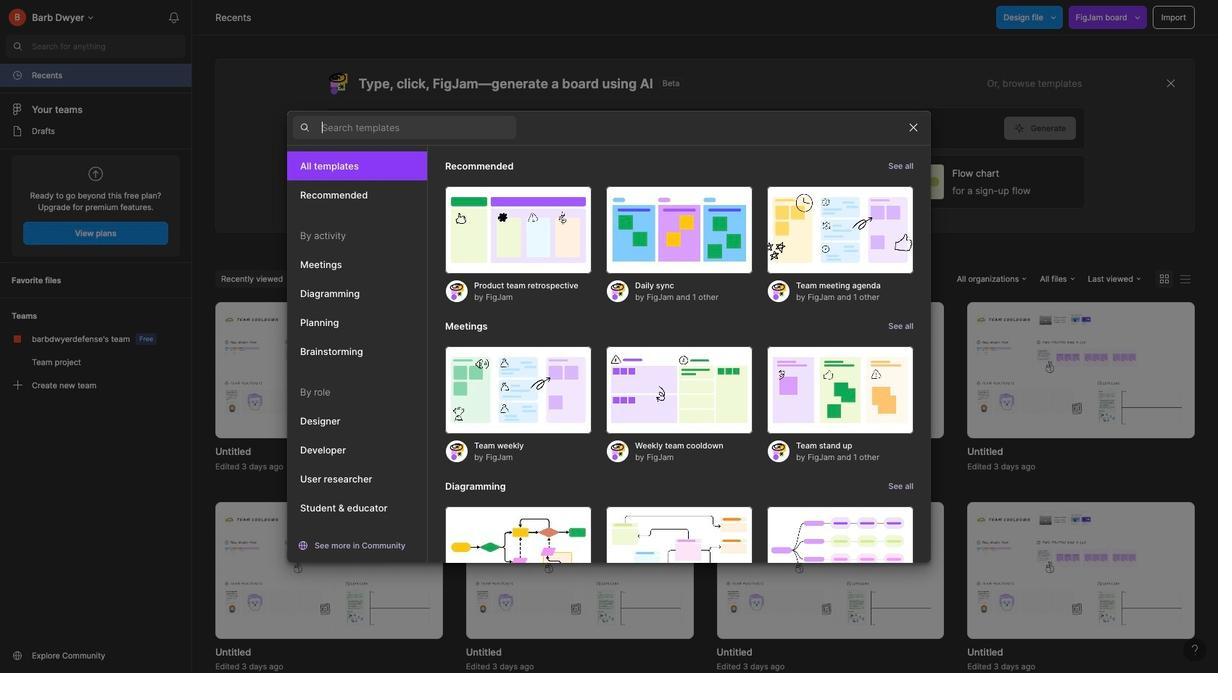 Task type: locate. For each thing, give the bounding box(es) containing it.
Search for anything text field
[[32, 41, 186, 52]]

recent 16 image
[[12, 70, 23, 81]]

mindmap image
[[767, 507, 914, 595]]

dialog
[[287, 110, 931, 624]]

team meeting agenda image
[[767, 186, 914, 274]]

file thumbnail image
[[223, 312, 436, 430], [473, 312, 686, 430], [724, 312, 937, 430], [975, 312, 1188, 430], [223, 512, 436, 630], [473, 512, 686, 630], [724, 512, 937, 630], [975, 512, 1188, 630]]



Task type: describe. For each thing, give the bounding box(es) containing it.
weekly team cooldown image
[[606, 346, 753, 434]]

uml diagram image
[[606, 507, 753, 595]]

Search templates text field
[[322, 119, 516, 136]]

search 32 image
[[6, 35, 29, 58]]

page 16 image
[[12, 125, 23, 137]]

bell 32 image
[[162, 6, 186, 29]]

product team retrospective image
[[445, 186, 592, 274]]

team stand up image
[[767, 346, 914, 434]]

Ex: A weekly team meeting, starting with an ice breaker field
[[326, 108, 1004, 149]]

daily sync image
[[606, 186, 753, 274]]

community 16 image
[[12, 650, 23, 662]]

diagram basics image
[[445, 507, 592, 595]]

team weekly image
[[445, 346, 592, 434]]



